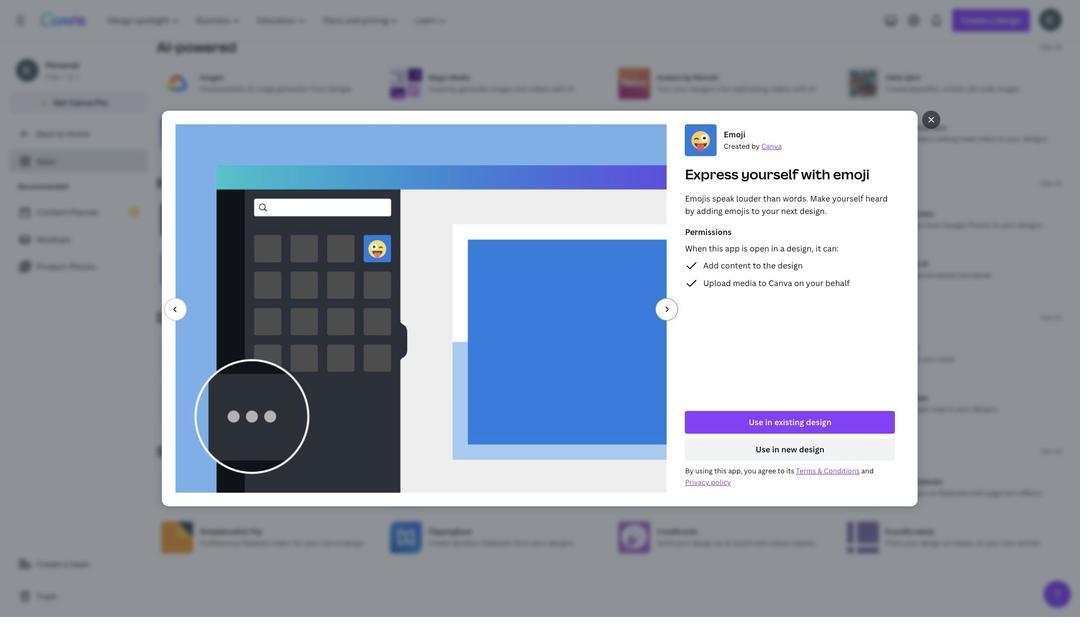 Task type: describe. For each thing, give the bounding box(es) containing it.
1 vertical spatial instagram
[[460, 270, 493, 280]]

canva inside button
[[69, 97, 93, 108]]

1 horizontal spatial frontify
[[227, 220, 253, 230]]

use in existing design
[[749, 417, 832, 428]]

code
[[979, 84, 995, 94]]

0 horizontal spatial add
[[506, 220, 519, 230]]

your inside heyzine flipbooks page turn effects and slideshows for your design
[[778, 488, 793, 498]]

see all button for powered
[[1040, 41, 1062, 53]]

instantly inside d-id ai presenters instantly add a talking head video to your designs
[[886, 134, 915, 144]]

get canva pro button
[[9, 92, 148, 114]]

generator
[[277, 84, 309, 94]]

top level navigation element
[[100, 9, 456, 32]]

and right assets
[[492, 220, 504, 230]]

your inside flippingbook create dynamic flipbooks from your designs.
[[531, 538, 546, 548]]

1 vertical spatial drive
[[714, 220, 731, 230]]

create for flippingbook create dynamic flipbooks from your designs.
[[428, 538, 450, 548]]

maps
[[911, 393, 928, 403]]

with inside avatars by neiroai turn your designs into captivating videos with ai
[[793, 84, 807, 94]]

social
[[523, 488, 542, 498]]

magic morph
[[428, 118, 472, 128]]

by
[[685, 466, 694, 476]]

hello qart create beautiful, artistic qr code images
[[886, 73, 1020, 94]]

google down the maps
[[906, 404, 929, 414]]

your inside createcards send your design as an ecard and collect replies.
[[675, 538, 690, 548]]

instagram add your instagram photos to your designs.
[[428, 259, 571, 280]]

designs inside avatars by neiroai turn your designs into captivating videos with ai
[[690, 84, 715, 94]]

emojis inside emojis speak louder than words. make yourself heard by adding emojis to your next design.
[[725, 206, 750, 216]]

facebook add your facebook photos to your designs.
[[657, 259, 799, 280]]

magic for magic morph
[[428, 118, 448, 128]]

craft
[[428, 354, 445, 364]]

see all for powered
[[1040, 42, 1062, 52]]

a inside permissions when this app is open in a design, it can:
[[780, 243, 785, 254]]

2 horizontal spatial on
[[976, 538, 985, 548]]

google left adding at right top
[[657, 209, 680, 219]]

designs. inside google drive add your google drive photos to your designs.
[[783, 220, 810, 230]]

1 vertical spatial photos
[[967, 220, 991, 230]]

images inside hello qart create beautiful, artistic qr code images
[[997, 84, 1020, 94]]

2 see all from the top
[[1040, 178, 1062, 188]]

effects.
[[1019, 488, 1044, 498]]

create inside hello qart create beautiful, artistic qr code images
[[886, 84, 907, 94]]

share
[[157, 442, 197, 460]]

express
[[685, 165, 739, 183]]

1 horizontal spatial on
[[943, 538, 952, 548]]

a inside button
[[64, 559, 68, 570]]

from inside imagen photorealistic ai image generator from google
[[311, 84, 326, 94]]

an
[[724, 538, 732, 548]]

random
[[447, 354, 473, 364]]

express yourself with emoji
[[685, 165, 870, 183]]

issuu create dynamic flipbooks with page-turning effects
[[200, 477, 368, 498]]

using
[[695, 466, 713, 476]]

design inside 'list'
[[778, 260, 803, 271]]

your inside 'brandfetch brand logos at your fingertips.'
[[249, 404, 264, 414]]

see for and
[[1040, 446, 1052, 456]]

as
[[715, 538, 722, 548]]

planner
[[70, 207, 99, 217]]

turn for avatars by neiroai turn your designs into captivating videos with ai
[[657, 84, 672, 94]]

open
[[750, 243, 769, 254]]

images inside 'magic media instantly generate images and videos with ai.'
[[490, 84, 513, 94]]

0 vertical spatial instagram
[[428, 259, 462, 269]]

add inside youtube add youtube videos to your designs.
[[428, 404, 442, 414]]

in inside use in new design dropdown button
[[772, 444, 780, 455]]

at
[[241, 404, 247, 414]]

publuu
[[886, 477, 909, 487]]

flippingbook
[[428, 527, 472, 537]]

labels
[[915, 527, 935, 537]]

flippingbook create dynamic flipbooks from your designs.
[[428, 527, 575, 548]]

enhancer
[[200, 123, 231, 132]]

design.
[[800, 206, 827, 216]]

to inside emojis speak louder than words. make yourself heard by adding emojis to your next design.
[[752, 206, 760, 216]]

into inside sketch to life turn sketches into realistic images
[[704, 134, 717, 144]]

video,
[[215, 270, 235, 280]]

home
[[67, 128, 89, 139]]

create inside button
[[36, 559, 62, 570]]

design inside createcards send your design as an ecard and collect replies.
[[692, 538, 714, 548]]

flipbooks inside publuu flipbooks save designs to flipbooks with page turn effects.
[[938, 488, 969, 498]]

printer.
[[1018, 538, 1042, 548]]

brandfetch
[[200, 393, 237, 403]]

music
[[236, 270, 256, 280]]

to inside d-id ai presenters instantly add a talking head video to your designs
[[997, 134, 1004, 144]]

magic media instantly generate images and videos with ai.
[[428, 73, 576, 94]]

policy
[[711, 478, 731, 487]]

emoji add your favorite emojis to your designs.
[[657, 393, 791, 414]]

typecraft customize your texts
[[886, 343, 955, 364]]

for inside heyzine flipbooks page turn effects and slideshows for your design
[[766, 488, 776, 498]]

ecardify
[[886, 527, 913, 537]]

them
[[520, 220, 538, 230]]

list for when this app is open in a design, it can:
[[685, 259, 895, 290]]

flipbooks for effects
[[685, 477, 717, 487]]

ecard
[[734, 538, 752, 548]]

createcards
[[657, 527, 698, 537]]

existing
[[775, 417, 804, 428]]

add content to the design
[[703, 260, 803, 271]]

content planner link
[[9, 201, 148, 224]]

a inside d-id ai presenters instantly add a talking head video to your designs
[[931, 134, 934, 144]]

to inside "by using this app, you agree to its terms & conditions and privacy policy"
[[778, 466, 785, 476]]

content
[[36, 207, 68, 217]]

design,
[[787, 243, 814, 254]]

youtube add youtube videos to your designs.
[[428, 393, 549, 414]]

in inside frontify all your frontify assets, in canva.
[[279, 220, 285, 230]]

online
[[272, 270, 292, 280]]

videos inside youtube add youtube videos to your designs.
[[473, 404, 495, 414]]

with inside 'magic media instantly generate images and videos with ai.'
[[552, 84, 566, 94]]

flipbooks for turning
[[253, 488, 284, 498]]

designs. inside instagram add your instagram photos to your designs.
[[545, 270, 571, 280]]

apps link
[[9, 150, 148, 173]]

wave
[[428, 343, 446, 353]]

designs. inside flippingbook create dynamic flipbooks from your designs.
[[548, 538, 575, 548]]

designs. inside youtube add youtube videos to your designs.
[[522, 404, 549, 414]]

yourself inside emojis speak louder than words. make yourself heard by adding emojis to your next design.
[[832, 193, 864, 204]]

photos for google photos add images from google photos to your designs.
[[911, 209, 934, 219]]

platforms
[[544, 488, 576, 498]]

sketch to life turn sketches into realistic images
[[657, 123, 769, 144]]

1 vertical spatial content
[[477, 488, 503, 498]]

and up issuu
[[199, 442, 225, 460]]

product photos link
[[9, 256, 148, 278]]

use for use in existing design
[[749, 417, 764, 428]]

see for powered
[[1040, 42, 1052, 52]]

flipbooks for designs.
[[482, 538, 512, 548]]

images inside sketch to life turn sketches into realistic images
[[746, 134, 769, 144]]

map
[[931, 404, 945, 414]]

collect
[[768, 538, 791, 548]]

your inside d-id ai presenters instantly add a talking head video to your designs
[[1006, 134, 1021, 144]]

to inside google photos add images from google photos to your designs.
[[992, 220, 999, 230]]

designs inside publuu flipbooks save designs to flipbooks with page turn effects.
[[903, 488, 928, 498]]

labels,
[[953, 538, 974, 548]]

add inside google photos add images from google photos to your designs.
[[886, 220, 899, 230]]

created
[[724, 141, 750, 151]]

on inside 'list'
[[794, 278, 804, 288]]

ai inside avatars by neiroai turn your designs into captivating videos with ai
[[809, 84, 816, 94]]

your inside google photos add images from google photos to your designs.
[[1001, 220, 1016, 230]]

google up childbook.ai create a personalized storybook
[[943, 220, 966, 230]]

access your assets and add them to your designs.
[[428, 220, 591, 230]]

brandfetch brand logos at your fingertips.
[[200, 393, 299, 414]]

google drive add your google drive photos to your designs.
[[657, 209, 810, 230]]

from for flippingbook create dynamic flipbooks from your designs.
[[514, 538, 530, 548]]

all for and
[[1054, 446, 1062, 456]]

canva inside simplebooklet flip professional flipbook maker for your canva design
[[321, 538, 341, 548]]

add inside google drive add your google drive photos to your designs.
[[657, 220, 670, 230]]

your inside 'list'
[[806, 278, 824, 288]]

designs. inside google photos add images from google photos to your designs.
[[1018, 220, 1044, 230]]

professional
[[200, 538, 241, 548]]

shade elevate your palette effortlessly
[[200, 343, 305, 364]]

upload
[[703, 278, 731, 288]]

use in new design button
[[685, 438, 895, 461]]

heyzine flipbooks page turn effects and slideshows for your design
[[657, 477, 816, 498]]

page
[[657, 488, 673, 498]]

0 vertical spatial facebook
[[657, 259, 689, 269]]

back to home
[[36, 128, 89, 139]]

photos for instagram add your instagram photos to your designs.
[[495, 270, 518, 280]]

sketch
[[657, 123, 680, 132]]

add inside 'list'
[[703, 260, 719, 271]]

issuu
[[200, 477, 217, 487]]

ease
[[512, 354, 527, 364]]

free
[[45, 72, 60, 82]]

your inside avatars by neiroai turn your designs into captivating videos with ai
[[674, 84, 689, 94]]

a inside childbook.ai create a personalized storybook
[[909, 270, 913, 280]]

customize
[[886, 354, 920, 364]]

it
[[816, 243, 821, 254]]

0 vertical spatial youtube
[[428, 393, 457, 403]]

to inside publuu flipbooks save designs to flipbooks with page turn effects.
[[929, 488, 936, 498]]

photos for product photos
[[69, 261, 96, 272]]

media inside embed add video, music and online media to your designs.
[[294, 270, 314, 280]]

favorite
[[689, 404, 714, 414]]

canva inside 'list'
[[769, 278, 792, 288]]

by inside emojis speak louder than words. make yourself heard by adding emojis to your next design.
[[685, 206, 695, 216]]

and inside createcards send your design as an ecard and collect replies.
[[754, 538, 766, 548]]

morph
[[450, 118, 472, 128]]

d-id ai presenters instantly add a talking head video to your designs
[[886, 123, 1048, 144]]

your inside shade elevate your palette effortlessly
[[226, 354, 241, 364]]

replies.
[[792, 538, 816, 548]]

turn for sketch to life turn sketches into realistic images
[[657, 134, 672, 144]]

videos inside avatars by neiroai turn your designs into captivating videos with ai
[[770, 84, 792, 94]]

artistic
[[942, 84, 965, 94]]

your inside youtube add youtube videos to your designs.
[[505, 404, 520, 414]]

ecardify labels print your design on labels, on your own printer.
[[886, 527, 1042, 548]]

emoji for emoji created by canva
[[724, 129, 746, 140]]

google left the maps
[[886, 393, 909, 403]]

0 vertical spatial content
[[721, 260, 751, 271]]

photos inside google drive add your google drive photos to your designs.
[[733, 220, 756, 230]]

to inside instagram add your instagram photos to your designs.
[[519, 270, 526, 280]]

personalized
[[915, 270, 957, 280]]

design essentials
[[157, 308, 272, 326]]

2 see all button from the top
[[1040, 178, 1062, 189]]

neiroai
[[694, 73, 719, 82]]

create for issuu create dynamic flipbooks with page-turning effects
[[200, 488, 222, 498]]

to inside google maps add a google map to your designs.
[[947, 404, 954, 414]]

1 vertical spatial facebook
[[689, 270, 720, 280]]

into inside avatars by neiroai turn your designs into captivating videos with ai
[[717, 84, 730, 94]]

assets
[[470, 220, 490, 230]]



Task type: locate. For each thing, give the bounding box(es) containing it.
by inside avatars by neiroai turn your designs into captivating videos with ai
[[684, 73, 692, 82]]

on down the design,
[[794, 278, 804, 288]]

videos left ai.
[[528, 84, 550, 94]]

1 effects from the left
[[345, 488, 368, 498]]

0 vertical spatial by
[[684, 73, 692, 82]]

a down presenters
[[931, 134, 934, 144]]

save
[[886, 488, 901, 498]]

with left ai.
[[552, 84, 566, 94]]

0 horizontal spatial flipbooks
[[685, 477, 717, 487]]

use inside dropdown button
[[756, 444, 770, 455]]

content left social
[[477, 488, 503, 498]]

by using this app, you agree to its terms & conditions and privacy policy
[[685, 466, 874, 487]]

add down presenters
[[916, 134, 929, 144]]

add down heard
[[886, 220, 899, 230]]

designs right video
[[1023, 134, 1048, 144]]

2 flipbooks from the left
[[911, 477, 943, 487]]

recommended
[[18, 182, 68, 191]]

typecraft
[[886, 343, 918, 353]]

0 horizontal spatial dynamic
[[223, 488, 252, 498]]

photos up storybook
[[967, 220, 991, 230]]

1 vertical spatial add
[[506, 220, 519, 230]]

2 horizontal spatial photos
[[967, 220, 991, 230]]

and down policy
[[714, 488, 727, 498]]

add inside embed add video, music and online media to your designs.
[[200, 270, 213, 280]]

and right music at the top left of the page
[[258, 270, 270, 280]]

1 vertical spatial instantly
[[886, 134, 915, 144]]

design down turning
[[343, 538, 364, 548]]

photos for facebook add your facebook photos to your designs.
[[722, 270, 745, 280]]

storybook
[[958, 270, 992, 280]]

4 see all button from the top
[[1040, 446, 1062, 457]]

and
[[514, 84, 527, 94], [492, 220, 504, 230], [258, 270, 270, 280], [199, 442, 225, 460], [862, 466, 874, 476], [714, 488, 727, 498], [754, 538, 766, 548]]

0 horizontal spatial frontify
[[200, 209, 226, 219]]

1 vertical spatial frontify
[[227, 220, 253, 230]]

maker
[[271, 538, 291, 548]]

on left labels,
[[943, 538, 952, 548]]

ai inside d-id ai presenters instantly add a talking head video to your designs
[[902, 123, 909, 132]]

create for childbook.ai create a personalized storybook
[[886, 270, 907, 280]]

add down access at the left
[[428, 270, 442, 280]]

1 horizontal spatial media
[[733, 278, 757, 288]]

1 vertical spatial magic
[[428, 118, 448, 128]]

embed
[[200, 259, 223, 269]]

this inside permissions when this app is open in a design, it can:
[[709, 243, 723, 254]]

create left team
[[36, 559, 62, 570]]

emoji for emoji add your favorite emojis to your designs.
[[657, 393, 676, 403]]

your inside emojis speak louder than words. make yourself heard by adding emojis to your next design.
[[762, 206, 779, 216]]

0 vertical spatial yourself
[[741, 165, 799, 183]]

0 horizontal spatial list
[[9, 201, 148, 278]]

a left the design,
[[780, 243, 785, 254]]

0 vertical spatial dynamic
[[223, 488, 252, 498]]

use up agree
[[756, 444, 770, 455]]

add inside d-id ai presenters instantly add a talking head video to your designs
[[916, 134, 929, 144]]

0 horizontal spatial turn
[[674, 488, 688, 498]]

avatars by neiroai turn your designs into captivating videos with ai
[[657, 73, 816, 94]]

from up childbook.ai create a personalized storybook
[[925, 220, 941, 230]]

google photos add images from google photos to your designs.
[[886, 209, 1044, 230]]

2 horizontal spatial ai
[[902, 123, 909, 132]]

google down heard
[[886, 209, 909, 219]]

canva down the
[[769, 278, 792, 288]]

create inside flippingbook create dynamic flipbooks from your designs.
[[428, 538, 450, 548]]

media right the online
[[294, 270, 314, 280]]

instagram down access at the left
[[428, 259, 462, 269]]

1 horizontal spatial flipbooks
[[911, 477, 943, 487]]

back
[[36, 128, 55, 139]]

see all button for and
[[1040, 446, 1062, 457]]

with left page
[[970, 488, 984, 498]]

privacy
[[685, 478, 710, 487]]

1 horizontal spatial content
[[721, 260, 751, 271]]

waves
[[474, 354, 494, 364]]

qart
[[905, 73, 921, 82]]

your
[[674, 84, 689, 94], [1006, 134, 1021, 144], [762, 206, 779, 216], [210, 220, 225, 230], [453, 220, 468, 230], [548, 220, 563, 230], [672, 220, 687, 230], [766, 220, 781, 230], [1001, 220, 1016, 230], [324, 270, 339, 280], [443, 270, 458, 280], [528, 270, 543, 280], [672, 270, 687, 280], [755, 270, 770, 280], [806, 278, 824, 288], [226, 354, 241, 364], [922, 354, 937, 364], [249, 404, 264, 414], [505, 404, 520, 414], [672, 404, 687, 414], [748, 404, 763, 414], [956, 404, 971, 414], [461, 488, 476, 498], [778, 488, 793, 498], [304, 538, 319, 548], [531, 538, 546, 548], [675, 538, 690, 548], [903, 538, 918, 548], [986, 538, 1001, 548]]

share and publish
[[157, 442, 277, 460]]

this for app
[[709, 243, 723, 254]]

canva left "pro"
[[69, 97, 93, 108]]

photos
[[733, 220, 756, 230], [495, 270, 518, 280], [722, 270, 745, 280]]

1 horizontal spatial from
[[514, 538, 530, 548]]

speak
[[712, 193, 734, 204]]

your inside typecraft customize your texts
[[922, 354, 937, 364]]

realistic
[[719, 134, 745, 144]]

images up the childbook.ai
[[901, 220, 923, 230]]

designs. inside embed add video, music and online media to your designs.
[[341, 270, 367, 280]]

2 vertical spatial by
[[685, 206, 695, 216]]

see all for and
[[1040, 446, 1062, 456]]

0 vertical spatial emoji
[[724, 129, 746, 140]]

0 vertical spatial drive
[[682, 209, 700, 219]]

1 vertical spatial designs
[[1023, 134, 1048, 144]]

this left app on the right top of page
[[709, 243, 723, 254]]

instagram down assets
[[460, 270, 493, 280]]

•
[[62, 72, 65, 82]]

1 horizontal spatial turn
[[1004, 488, 1018, 498]]

design inside dropdown button
[[799, 444, 825, 455]]

into down the neiroai
[[717, 84, 730, 94]]

youtube down the craft
[[428, 393, 457, 403]]

design right the existing
[[806, 417, 832, 428]]

1 magic from the top
[[428, 73, 448, 82]]

emoji up created
[[724, 129, 746, 140]]

0 horizontal spatial on
[[794, 278, 804, 288]]

flipbooks down using on the right of page
[[685, 477, 717, 487]]

0 horizontal spatial designs
[[690, 84, 715, 94]]

designs. inside google maps add a google map to your designs.
[[972, 404, 999, 414]]

1 horizontal spatial effects
[[690, 488, 713, 498]]

in left canva. at top
[[279, 220, 285, 230]]

1 vertical spatial yourself
[[832, 193, 864, 204]]

design left as
[[692, 538, 714, 548]]

your inside simplebooklet flip professional flipbook maker for your canva design
[[304, 538, 319, 548]]

design inside simplebooklet flip professional flipbook maker for your canva design
[[343, 538, 364, 548]]

emojis down louder
[[725, 206, 750, 216]]

when
[[685, 243, 707, 254]]

in right the open
[[771, 243, 778, 254]]

add left map
[[886, 404, 899, 414]]

content planner
[[36, 207, 99, 217]]

instantly down id
[[886, 134, 915, 144]]

team
[[70, 559, 90, 570]]

photos
[[911, 209, 934, 219], [967, 220, 991, 230], [69, 261, 96, 272]]

photos down mockups link
[[69, 261, 96, 272]]

add left permissions
[[657, 220, 670, 230]]

1 vertical spatial this
[[715, 466, 727, 476]]

photos inside instagram add your instagram photos to your designs.
[[495, 270, 518, 280]]

upload media to canva on your behalf
[[703, 278, 850, 288]]

ai for d-id ai presenters
[[902, 123, 909, 132]]

1 flipbooks from the left
[[685, 477, 717, 487]]

add left favorite
[[657, 404, 670, 414]]

emojis
[[725, 206, 750, 216], [716, 404, 737, 414]]

1 vertical spatial dynamic
[[452, 538, 480, 548]]

turn inside heyzine flipbooks page turn effects and slideshows for your design
[[674, 488, 688, 498]]

1 horizontal spatial designs
[[903, 488, 928, 498]]

1 horizontal spatial list
[[685, 259, 895, 290]]

add inside instagram add your instagram photos to your designs.
[[428, 270, 442, 280]]

1 vertical spatial turn
[[657, 134, 672, 144]]

and inside 'magic media instantly generate images and videos with ai.'
[[514, 84, 527, 94]]

by left the neiroai
[[684, 73, 692, 82]]

print
[[886, 538, 902, 548]]

3 see from the top
[[1040, 312, 1052, 322]]

0 vertical spatial add
[[916, 134, 929, 144]]

with up make at the right of the page
[[801, 165, 831, 183]]

designs inside d-id ai presenters instantly add a talking head video to your designs
[[1023, 134, 1048, 144]]

0 horizontal spatial ai
[[247, 84, 254, 94]]

effects inside heyzine flipbooks page turn effects and slideshows for your design
[[690, 488, 713, 498]]

childbook.ai create a personalized storybook
[[886, 259, 992, 280]]

flip
[[250, 527, 262, 537]]

logos
[[221, 404, 239, 414]]

brand
[[200, 404, 220, 414]]

1 horizontal spatial yourself
[[832, 193, 864, 204]]

photos inside 'list'
[[69, 261, 96, 272]]

fingertips.
[[265, 404, 299, 414]]

create inside issuu create dynamic flipbooks with page-turning effects
[[200, 488, 222, 498]]

0 vertical spatial emojis
[[725, 206, 750, 216]]

images inside google photos add images from google photos to your designs.
[[901, 220, 923, 230]]

turn inside sketch to life turn sketches into realistic images
[[657, 134, 672, 144]]

design
[[157, 308, 202, 326]]

in inside permissions when this app is open in a design, it can:
[[771, 243, 778, 254]]

from down social
[[514, 538, 530, 548]]

youtube down the random
[[443, 404, 472, 414]]

2 vertical spatial photos
[[69, 261, 96, 272]]

flipbooks inside heyzine flipbooks page turn effects and slideshows for your design
[[685, 477, 717, 487]]

in left new
[[772, 444, 780, 455]]

turn down heyzine
[[674, 488, 688, 498]]

1 vertical spatial into
[[704, 134, 717, 144]]

videos right captivating
[[770, 84, 792, 94]]

0 vertical spatial for
[[766, 488, 776, 498]]

life
[[691, 123, 703, 132]]

see
[[1040, 42, 1052, 52], [1040, 178, 1052, 188], [1040, 312, 1052, 322], [1040, 446, 1052, 456]]

get canva pro
[[53, 97, 108, 108]]

1 see from the top
[[1040, 42, 1052, 52]]

1 horizontal spatial emoji
[[724, 129, 746, 140]]

a down the childbook.ai
[[909, 270, 913, 280]]

flipbooks down schedule your content to all social platforms
[[482, 538, 512, 548]]

1 horizontal spatial flipbooks
[[482, 538, 512, 548]]

with
[[552, 84, 566, 94], [793, 84, 807, 94], [801, 165, 831, 183], [496, 354, 510, 364], [285, 488, 299, 498], [970, 488, 984, 498]]

photos inside facebook add your facebook photos to your designs.
[[722, 270, 745, 280]]

list containing add content to the design
[[685, 259, 895, 290]]

designs down the neiroai
[[690, 84, 715, 94]]

design down the design,
[[778, 260, 803, 271]]

flipbook
[[242, 538, 269, 548]]

list
[[9, 201, 148, 278], [685, 259, 895, 290]]

with inside publuu flipbooks save designs to flipbooks with page turn effects.
[[970, 488, 984, 498]]

2 horizontal spatial designs
[[1023, 134, 1048, 144]]

instantly down media
[[428, 84, 458, 94]]

to inside youtube add youtube videos to your designs.
[[497, 404, 504, 414]]

1 horizontal spatial for
[[766, 488, 776, 498]]

next
[[781, 206, 798, 216]]

drive down emojis
[[682, 209, 700, 219]]

turn
[[674, 488, 688, 498], [1004, 488, 1018, 498]]

1 see all button from the top
[[1040, 41, 1062, 53]]

0 horizontal spatial from
[[311, 84, 326, 94]]

4 see all from the top
[[1040, 446, 1062, 456]]

3 see all from the top
[[1040, 312, 1062, 322]]

a left team
[[64, 559, 68, 570]]

flipbooks inside publuu flipbooks save designs to flipbooks with page turn effects.
[[911, 477, 943, 487]]

videos inside 'magic media instantly generate images and videos with ai.'
[[528, 84, 550, 94]]

design inside heyzine flipbooks page turn effects and slideshows for your design
[[794, 488, 816, 498]]

2 turn from the left
[[1004, 488, 1018, 498]]

mockups
[[36, 234, 71, 245]]

google maps add a google map to your designs.
[[886, 393, 999, 414]]

0 horizontal spatial instantly
[[428, 84, 458, 94]]

can:
[[823, 243, 839, 254]]

0 vertical spatial magic
[[428, 73, 448, 82]]

0 vertical spatial use
[[749, 417, 764, 428]]

into left realistic
[[704, 134, 717, 144]]

1 horizontal spatial photos
[[911, 209, 934, 219]]

0 vertical spatial turn
[[657, 84, 672, 94]]

turn down avatars
[[657, 84, 672, 94]]

make
[[810, 193, 830, 204]]

emojis inside emoji add your favorite emojis to your designs.
[[716, 404, 737, 414]]

turning
[[320, 488, 343, 498]]

and right generate
[[514, 84, 527, 94]]

0 horizontal spatial yourself
[[741, 165, 799, 183]]

beautiful,
[[909, 84, 941, 94]]

this for app,
[[715, 466, 727, 476]]

magic inside 'magic media instantly generate images and videos with ai.'
[[428, 73, 448, 82]]

yourself
[[741, 165, 799, 183], [832, 193, 864, 204]]

0 vertical spatial designs
[[690, 84, 715, 94]]

with inside issuu create dynamic flipbooks with page-turning effects
[[285, 488, 299, 498]]

publish
[[228, 442, 277, 460]]

with left the ease
[[496, 354, 510, 364]]

ai for imagen
[[247, 84, 254, 94]]

all for powered
[[1054, 42, 1062, 52]]

1 vertical spatial emoji
[[657, 393, 676, 403]]

google down adding at right top
[[689, 220, 712, 230]]

use in new design
[[756, 444, 825, 455]]

hello
[[886, 73, 903, 82]]

0 horizontal spatial effects
[[345, 488, 368, 498]]

0 vertical spatial into
[[717, 84, 730, 94]]

photos up is
[[733, 220, 756, 230]]

designs. inside emoji add your favorite emojis to your designs.
[[764, 404, 791, 414]]

app,
[[728, 466, 743, 476]]

4 see from the top
[[1040, 446, 1052, 456]]

ai inside imagen photorealistic ai image generator from google
[[247, 84, 254, 94]]

canva right 'maker'
[[321, 538, 341, 548]]

create down hello in the right top of the page
[[886, 84, 907, 94]]

emojis right favorite
[[716, 404, 737, 414]]

flipbooks right publuu
[[911, 477, 943, 487]]

to inside embed add video, music and online media to your designs.
[[315, 270, 322, 280]]

louder
[[736, 193, 762, 204]]

emoji down revolutionizing
[[657, 393, 676, 403]]

0 horizontal spatial emoji
[[657, 393, 676, 403]]

use inside "dropdown button"
[[749, 417, 764, 428]]

instagram
[[428, 259, 462, 269], [460, 270, 493, 280]]

1 horizontal spatial videos
[[528, 84, 550, 94]]

to inside google drive add your google drive photos to your designs.
[[758, 220, 765, 230]]

1 vertical spatial youtube
[[443, 404, 472, 414]]

dynamic for issuu
[[223, 488, 252, 498]]

0 vertical spatial this
[[709, 243, 723, 254]]

dynamic inside flippingbook create dynamic flipbooks from your designs.
[[452, 538, 480, 548]]

add down the embed
[[200, 270, 213, 280]]

add inside google maps add a google map to your designs.
[[886, 404, 899, 414]]

designs down publuu
[[903, 488, 928, 498]]

2 horizontal spatial from
[[925, 220, 941, 230]]

turn inside avatars by neiroai turn your designs into captivating videos with ai
[[657, 84, 672, 94]]

emoji created by canva
[[724, 129, 782, 151]]

add down the craft
[[428, 404, 442, 414]]

1 horizontal spatial ai
[[809, 84, 816, 94]]

list for recommended
[[9, 201, 148, 278]]

media down add content to the design
[[733, 278, 757, 288]]

canva inside emoji created by canva
[[762, 141, 782, 151]]

flipbooks up flip
[[253, 488, 284, 498]]

0 horizontal spatial drive
[[682, 209, 700, 219]]

embed add video, music and online media to your designs.
[[200, 259, 367, 280]]

yourself down emoji
[[832, 193, 864, 204]]

1 see all from the top
[[1040, 42, 1062, 52]]

by inside emoji created by canva
[[752, 141, 760, 151]]

powered
[[176, 37, 236, 56]]

in left the existing
[[765, 417, 773, 428]]

0 vertical spatial from
[[311, 84, 326, 94]]

add left upload
[[657, 270, 670, 280]]

list containing content planner
[[9, 201, 148, 278]]

turn down sketch
[[657, 134, 672, 144]]

create down issuu
[[200, 488, 222, 498]]

use left the existing
[[749, 417, 764, 428]]

for
[[766, 488, 776, 498], [293, 538, 302, 548]]

and inside "by using this app, you agree to its terms & conditions and privacy policy"
[[862, 466, 874, 476]]

terms
[[796, 466, 816, 476]]

use for use in new design
[[756, 444, 770, 455]]

0 vertical spatial frontify
[[200, 209, 226, 219]]

2 horizontal spatial videos
[[770, 84, 792, 94]]

1 turn from the left
[[674, 488, 688, 498]]

frontify up the all
[[200, 209, 226, 219]]

drive down adding at right top
[[714, 220, 731, 230]]

images right realistic
[[746, 134, 769, 144]]

turn inside publuu flipbooks save designs to flipbooks with page turn effects.
[[1004, 488, 1018, 498]]

send
[[657, 538, 674, 548]]

dynamic up simplebooklet
[[223, 488, 252, 498]]

and right conditions
[[862, 466, 874, 476]]

in inside "use in existing design" "dropdown button"
[[765, 417, 773, 428]]

0 vertical spatial photos
[[911, 209, 934, 219]]

use in existing design button
[[685, 411, 895, 434]]

2 vertical spatial from
[[514, 538, 530, 548]]

flipbooks left page
[[938, 488, 969, 498]]

terms & conditions link
[[796, 466, 860, 476]]

create down the childbook.ai
[[886, 270, 907, 280]]

3 see all button from the top
[[1040, 312, 1062, 323]]

by
[[684, 73, 692, 82], [752, 141, 760, 151], [685, 206, 695, 216]]

videos
[[528, 84, 550, 94], [770, 84, 792, 94], [473, 404, 495, 414]]

1 horizontal spatial instantly
[[886, 134, 915, 144]]

with left page-
[[285, 488, 299, 498]]

to inside facebook add your facebook photos to your designs.
[[747, 270, 754, 280]]

dynamic down the flippingbook
[[452, 538, 480, 548]]

agree
[[758, 466, 776, 476]]

productivity
[[157, 174, 242, 192]]

0 horizontal spatial photos
[[69, 261, 96, 272]]

for right 'maker'
[[293, 538, 302, 548]]

by down emojis
[[685, 206, 695, 216]]

emoji
[[833, 165, 870, 183]]

and inside heyzine flipbooks page turn effects and slideshows for your design
[[714, 488, 727, 498]]

flipbooks for to
[[911, 477, 943, 487]]

emojis speak louder than words. make yourself heard by adding emojis to your next design.
[[685, 193, 888, 216]]

add inside facebook add your facebook photos to your designs.
[[657, 270, 670, 280]]

your inside frontify all your frontify assets, in canva.
[[210, 220, 225, 230]]

see all for essentials
[[1040, 312, 1062, 322]]

design up terms
[[799, 444, 825, 455]]

flipbooks inside flippingbook create dynamic flipbooks from your designs.
[[482, 538, 512, 548]]

2 effects from the left
[[690, 488, 713, 498]]

all for essentials
[[1054, 312, 1062, 322]]

texts
[[938, 354, 955, 364]]

to
[[681, 123, 689, 132]]

2 horizontal spatial flipbooks
[[938, 488, 969, 498]]

0 horizontal spatial media
[[294, 270, 314, 280]]

see all button for essentials
[[1040, 312, 1062, 323]]

from inside google photos add images from google photos to your designs.
[[925, 220, 941, 230]]

a
[[931, 134, 934, 144], [780, 243, 785, 254], [909, 270, 913, 280], [901, 404, 904, 414], [64, 559, 68, 570]]

emoji inside emoji add your favorite emojis to your designs.
[[657, 393, 676, 403]]

1 vertical spatial for
[[293, 538, 302, 548]]

1 horizontal spatial dynamic
[[452, 538, 480, 548]]

designs
[[690, 84, 715, 94], [1023, 134, 1048, 144], [903, 488, 928, 498]]

0 horizontal spatial videos
[[473, 404, 495, 414]]

2 see from the top
[[1040, 178, 1052, 188]]

design down terms
[[794, 488, 816, 498]]

see for essentials
[[1040, 312, 1052, 322]]

1 horizontal spatial drive
[[714, 220, 731, 230]]

from for google photos add images from google photos to your designs.
[[925, 220, 941, 230]]

own
[[1003, 538, 1017, 548]]

1 vertical spatial emojis
[[716, 404, 737, 414]]

0 horizontal spatial for
[[293, 538, 302, 548]]

designs. inside facebook add your facebook photos to your designs.
[[772, 270, 799, 280]]

design inside "dropdown button"
[[806, 417, 832, 428]]

1 vertical spatial use
[[756, 444, 770, 455]]

designs.
[[564, 220, 591, 230], [783, 220, 810, 230], [1018, 220, 1044, 230], [341, 270, 367, 280], [545, 270, 571, 280], [772, 270, 799, 280], [522, 404, 549, 414], [764, 404, 791, 414], [972, 404, 999, 414], [548, 538, 575, 548]]

1 turn from the top
[[657, 84, 672, 94]]

0 horizontal spatial content
[[477, 488, 503, 498]]

2 turn from the top
[[657, 134, 672, 144]]

1 vertical spatial from
[[925, 220, 941, 230]]

for inside simplebooklet flip professional flipbook maker for your canva design
[[293, 538, 302, 548]]

design down labels
[[920, 538, 941, 548]]

dynamic for flippingbook
[[452, 538, 480, 548]]

0 vertical spatial instantly
[[428, 84, 458, 94]]

by left canva link at the right of page
[[752, 141, 760, 151]]

2 vertical spatial designs
[[903, 488, 928, 498]]

images right generate
[[490, 84, 513, 94]]

design inside ecardify labels print your design on labels, on your own printer.
[[920, 538, 941, 548]]

this inside "by using this app, you agree to its terms & conditions and privacy policy"
[[715, 466, 727, 476]]

2 magic from the top
[[428, 118, 448, 128]]

1 vertical spatial by
[[752, 141, 760, 151]]

to inside emoji add your favorite emojis to your designs.
[[739, 404, 746, 414]]

words.
[[783, 193, 808, 204]]

effects inside issuu create dynamic flipbooks with page-turning effects
[[345, 488, 368, 498]]

on right labels,
[[976, 538, 985, 548]]

and inside embed add video, music and online media to your designs.
[[258, 270, 270, 280]]

product
[[36, 261, 67, 272]]

add left them
[[506, 220, 519, 230]]

0 horizontal spatial flipbooks
[[253, 488, 284, 498]]

for down "by using this app, you agree to its terms & conditions and privacy policy"
[[766, 488, 776, 498]]

1 horizontal spatial add
[[916, 134, 929, 144]]

your inside google maps add a google map to your designs.
[[956, 404, 971, 414]]

add inside emoji add your favorite emojis to your designs.
[[657, 404, 670, 414]]

content down app on the right top of page
[[721, 260, 751, 271]]

google inside imagen photorealistic ai image generator from google
[[328, 84, 351, 94]]

magic for magic media instantly generate images and videos with ai.
[[428, 73, 448, 82]]



Task type: vqa. For each thing, say whether or not it's contained in the screenshot.


